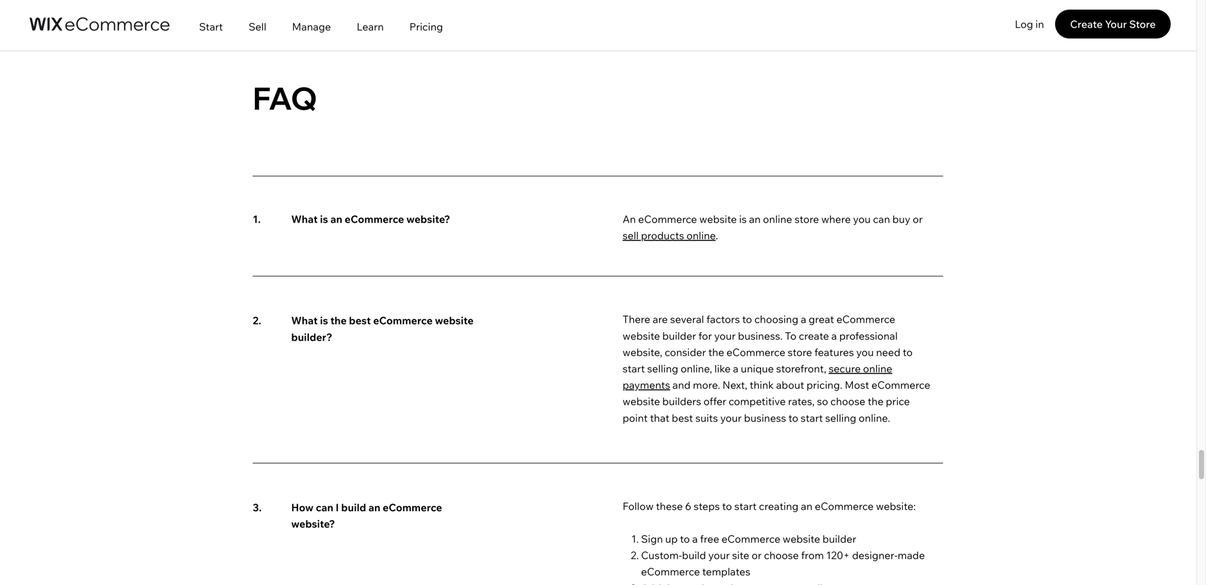 Task type: describe. For each thing, give the bounding box(es) containing it.
0 vertical spatial website?
[[406, 213, 450, 226]]

most
[[845, 379, 869, 392]]

your inside there are several factors to choosing a great ecommerce website builder for your business. to create a professional website, consider the ecommerce store features you need to start selling online, like a unique storefront,
[[714, 330, 736, 343]]

1 horizontal spatial start
[[734, 500, 757, 513]]

start
[[199, 20, 223, 33]]

secure online payments
[[623, 363, 892, 392]]

selling inside and more. next, think about pricing. most ecommerce website builders offer competitive rates, so choose the price point that best suits your business to start selling online.
[[825, 412, 856, 425]]

create
[[1070, 18, 1103, 31]]

choosing
[[755, 313, 799, 326]]

choose inside sign up to a free ecommerce website builder custom-build your site or choose from 120+ designer-made ecommerce templates
[[764, 550, 799, 562]]

what for what is the best ecommerce website builder?
[[291, 315, 318, 327]]

there
[[623, 313, 650, 326]]

ecommerce inside what is the best ecommerce website builder?
[[373, 315, 433, 327]]

a right like
[[733, 363, 739, 375]]

your inside and more. next, think about pricing. most ecommerce website builders offer competitive rates, so choose the price point that best suits your business to start selling online.
[[720, 412, 742, 425]]

are
[[653, 313, 668, 326]]

what is an ecommerce website?
[[291, 213, 450, 226]]

that
[[650, 412, 670, 425]]

build inside how can i build an ecommerce website?
[[341, 502, 366, 514]]

what is the best ecommerce website builder?
[[291, 315, 474, 344]]

suits
[[696, 412, 718, 425]]

builders
[[662, 395, 701, 408]]

great
[[809, 313, 834, 326]]

ecommerce inside an ecommerce website is an online store where you can buy or sell products online .
[[638, 213, 697, 226]]

sell
[[249, 20, 266, 33]]

unique
[[741, 363, 774, 375]]

how
[[291, 502, 314, 514]]

made
[[898, 550, 925, 562]]

website? inside how can i build an ecommerce website?
[[291, 518, 335, 531]]

best inside what is the best ecommerce website builder?
[[349, 315, 371, 327]]

site
[[732, 550, 749, 562]]

more.
[[693, 379, 720, 392]]

a left great
[[801, 313, 806, 326]]

can inside how can i build an ecommerce website?
[[316, 502, 333, 514]]

create your store
[[1070, 18, 1156, 31]]

in
[[1036, 18, 1044, 31]]

these
[[656, 500, 683, 513]]

1.
[[253, 213, 261, 226]]

build inside sign up to a free ecommerce website builder custom-build your site or choose from 120+ designer-made ecommerce templates
[[682, 550, 706, 562]]

online.
[[859, 412, 890, 425]]

about
[[776, 379, 804, 392]]

how can i build an ecommerce website?
[[291, 502, 442, 531]]

a inside sign up to a free ecommerce website builder custom-build your site or choose from 120+ designer-made ecommerce templates
[[692, 533, 698, 546]]

website inside what is the best ecommerce website builder?
[[435, 315, 474, 327]]

an inside an ecommerce website is an online store where you can buy or sell products online .
[[749, 213, 761, 226]]

products
[[641, 229, 684, 242]]

sign
[[641, 533, 663, 546]]

business
[[744, 412, 786, 425]]

.
[[716, 229, 718, 242]]

what for what is an ecommerce website?
[[291, 213, 318, 226]]

sell
[[623, 229, 639, 242]]

to
[[785, 330, 797, 343]]

consider
[[665, 346, 706, 359]]

professional
[[839, 330, 898, 343]]

faq
[[253, 79, 317, 118]]

online,
[[681, 363, 712, 375]]

6
[[685, 500, 691, 513]]

to up business.
[[742, 313, 752, 326]]

business.
[[738, 330, 783, 343]]

for
[[699, 330, 712, 343]]

your
[[1105, 18, 1127, 31]]

the inside what is the best ecommerce website builder?
[[330, 315, 347, 327]]

best inside and more. next, think about pricing. most ecommerce website builders offer competitive rates, so choose the price point that best suits your business to start selling online.
[[672, 412, 693, 425]]

ecommerce inside how can i build an ecommerce website?
[[383, 502, 442, 514]]

website inside there are several factors to choosing a great ecommerce website builder for your business. to create a professional website, consider the ecommerce store features you need to start selling online, like a unique storefront,
[[623, 330, 660, 343]]

log in link
[[1004, 10, 1055, 39]]

the inside there are several factors to choosing a great ecommerce website builder for your business. to create a professional website, consider the ecommerce store features you need to start selling online, like a unique storefront,
[[708, 346, 724, 359]]

custom-
[[641, 550, 682, 562]]

store inside an ecommerce website is an online store where you can buy or sell products online .
[[795, 213, 819, 226]]

offer
[[704, 395, 726, 408]]

designer-
[[852, 550, 898, 562]]

or inside sign up to a free ecommerce website builder custom-build your site or choose from 120+ designer-made ecommerce templates
[[752, 550, 762, 562]]

rates,
[[788, 395, 815, 408]]

1 horizontal spatial online
[[763, 213, 792, 226]]

builder?
[[291, 331, 332, 344]]

factors
[[707, 313, 740, 326]]

pricing.
[[807, 379, 843, 392]]

3.
[[253, 502, 262, 514]]

several
[[670, 313, 704, 326]]

pricing
[[409, 20, 443, 33]]



Task type: vqa. For each thing, say whether or not it's contained in the screenshot.
1st question from the left
no



Task type: locate. For each thing, give the bounding box(es) containing it.
0 horizontal spatial can
[[316, 502, 333, 514]]

1 vertical spatial builder
[[823, 533, 856, 546]]

to
[[742, 313, 752, 326], [903, 346, 913, 359], [789, 412, 798, 425], [722, 500, 732, 513], [680, 533, 690, 546]]

competitive
[[729, 395, 786, 408]]

1 vertical spatial or
[[752, 550, 762, 562]]

0 horizontal spatial best
[[349, 315, 371, 327]]

0 vertical spatial or
[[913, 213, 923, 226]]

features
[[815, 346, 854, 359]]

1 vertical spatial online
[[687, 229, 716, 242]]

selling down so
[[825, 412, 856, 425]]

website,
[[623, 346, 662, 359]]

you
[[853, 213, 871, 226], [856, 346, 874, 359]]

0 vertical spatial online
[[763, 213, 792, 226]]

is inside what is the best ecommerce website builder?
[[320, 315, 328, 327]]

builder inside sign up to a free ecommerce website builder custom-build your site or choose from 120+ designer-made ecommerce templates
[[823, 533, 856, 546]]

to right need
[[903, 346, 913, 359]]

need
[[876, 346, 901, 359]]

start
[[623, 363, 645, 375], [801, 412, 823, 425], [734, 500, 757, 513]]

create
[[799, 330, 829, 343]]

log in
[[1015, 18, 1044, 31]]

free
[[700, 533, 719, 546]]

0 vertical spatial choose
[[831, 395, 865, 408]]

to right steps on the bottom right of page
[[722, 500, 732, 513]]

1 vertical spatial store
[[788, 346, 812, 359]]

ecommerce
[[345, 213, 404, 226], [638, 213, 697, 226], [837, 313, 895, 326], [373, 315, 433, 327], [727, 346, 785, 359], [872, 379, 930, 392], [815, 500, 874, 513], [383, 502, 442, 514], [722, 533, 781, 546], [641, 566, 700, 579]]

store inside there are several factors to choosing a great ecommerce website builder for your business. to create a professional website, consider the ecommerce store features you need to start selling online, like a unique storefront,
[[788, 346, 812, 359]]

1 what from the top
[[291, 213, 318, 226]]

0 horizontal spatial online
[[687, 229, 716, 242]]

start inside there are several factors to choosing a great ecommerce website builder for your business. to create a professional website, consider the ecommerce store features you need to start selling online, like a unique storefront,
[[623, 363, 645, 375]]

steps
[[694, 500, 720, 513]]

or
[[913, 213, 923, 226], [752, 550, 762, 562]]

ecommerce inside and more. next, think about pricing. most ecommerce website builders offer competitive rates, so choose the price point that best suits your business to start selling online.
[[872, 379, 930, 392]]

website:
[[876, 500, 916, 513]]

store
[[1129, 18, 1156, 31]]

a up features at the right bottom of the page
[[831, 330, 837, 343]]

is for what is the best ecommerce website builder?
[[320, 315, 328, 327]]

1 vertical spatial what
[[291, 315, 318, 327]]

0 vertical spatial what
[[291, 213, 318, 226]]

1 vertical spatial your
[[720, 412, 742, 425]]

store up "storefront,"
[[788, 346, 812, 359]]

2 what from the top
[[291, 315, 318, 327]]

can inside an ecommerce website is an online store where you can buy or sell products online .
[[873, 213, 890, 226]]

2 horizontal spatial online
[[863, 363, 892, 375]]

2 vertical spatial your
[[708, 550, 730, 562]]

sign up to a free ecommerce website builder custom-build your site or choose from 120+ designer-made ecommerce templates
[[641, 533, 925, 579]]

the up online.
[[868, 395, 884, 408]]

your up templates
[[708, 550, 730, 562]]

0 horizontal spatial or
[[752, 550, 762, 562]]

120+
[[826, 550, 850, 562]]

is
[[320, 213, 328, 226], [739, 213, 747, 226], [320, 315, 328, 327]]

1 vertical spatial selling
[[825, 412, 856, 425]]

to down rates,
[[789, 412, 798, 425]]

2 vertical spatial online
[[863, 363, 892, 375]]

you inside an ecommerce website is an online store where you can buy or sell products online .
[[853, 213, 871, 226]]

choose left from on the bottom right of the page
[[764, 550, 799, 562]]

builder up consider
[[662, 330, 696, 343]]

online right the products in the top right of the page
[[687, 229, 716, 242]]

price
[[886, 395, 910, 408]]

can left buy
[[873, 213, 890, 226]]

2 vertical spatial the
[[868, 395, 884, 408]]

the up like
[[708, 346, 724, 359]]

and more. next, think about pricing. most ecommerce website builders offer competitive rates, so choose the price point that best suits your business to start selling online.
[[623, 379, 930, 425]]

0 horizontal spatial website?
[[291, 518, 335, 531]]

1 horizontal spatial or
[[913, 213, 923, 226]]

1 horizontal spatial choose
[[831, 395, 865, 408]]

1 horizontal spatial the
[[708, 346, 724, 359]]

1 vertical spatial best
[[672, 412, 693, 425]]

choose down most
[[831, 395, 865, 408]]

or right site
[[752, 550, 762, 562]]

website inside sign up to a free ecommerce website builder custom-build your site or choose from 120+ designer-made ecommerce templates
[[783, 533, 820, 546]]

creating
[[759, 500, 799, 513]]

1 vertical spatial start
[[801, 412, 823, 425]]

online inside secure online payments
[[863, 363, 892, 375]]

1 horizontal spatial selling
[[825, 412, 856, 425]]

manage
[[292, 20, 331, 33]]

log
[[1015, 18, 1033, 31]]

your inside sign up to a free ecommerce website builder custom-build your site or choose from 120+ designer-made ecommerce templates
[[708, 550, 730, 562]]

and
[[673, 379, 691, 392]]

start down rates,
[[801, 412, 823, 425]]

start inside and more. next, think about pricing. most ecommerce website builders offer competitive rates, so choose the price point that best suits your business to start selling online.
[[801, 412, 823, 425]]

0 vertical spatial start
[[623, 363, 645, 375]]

point
[[623, 412, 648, 425]]

follow
[[623, 500, 654, 513]]

pricing link
[[397, 2, 456, 51]]

you down professional
[[856, 346, 874, 359]]

an
[[330, 213, 342, 226], [749, 213, 761, 226], [801, 500, 813, 513], [368, 502, 380, 514]]

an
[[623, 213, 636, 226]]

your
[[714, 330, 736, 343], [720, 412, 742, 425], [708, 550, 730, 562]]

learn
[[357, 20, 384, 33]]

follow these 6 steps to start creating an ecommerce website:
[[623, 500, 916, 513]]

0 vertical spatial store
[[795, 213, 819, 226]]

0 vertical spatial best
[[349, 315, 371, 327]]

can left i
[[316, 502, 333, 514]]

i
[[336, 502, 339, 514]]

or right buy
[[913, 213, 923, 226]]

2 horizontal spatial the
[[868, 395, 884, 408]]

1 horizontal spatial builder
[[823, 533, 856, 546]]

choose inside and more. next, think about pricing. most ecommerce website builders offer competitive rates, so choose the price point that best suits your business to start selling online.
[[831, 395, 865, 408]]

1 vertical spatial can
[[316, 502, 333, 514]]

an inside how can i build an ecommerce website?
[[368, 502, 380, 514]]

2.
[[253, 315, 261, 327]]

1 horizontal spatial build
[[682, 550, 706, 562]]

to inside sign up to a free ecommerce website builder custom-build your site or choose from 120+ designer-made ecommerce templates
[[680, 533, 690, 546]]

is for what is an ecommerce website?
[[320, 213, 328, 226]]

storefront,
[[776, 363, 826, 375]]

selling inside there are several factors to choosing a great ecommerce website builder for your business. to create a professional website, consider the ecommerce store features you need to start selling online, like a unique storefront,
[[647, 363, 678, 375]]

build down free at the bottom right
[[682, 550, 706, 562]]

0 horizontal spatial choose
[[764, 550, 799, 562]]

the
[[330, 315, 347, 327], [708, 346, 724, 359], [868, 395, 884, 408]]

1 vertical spatial website?
[[291, 518, 335, 531]]

0 vertical spatial build
[[341, 502, 366, 514]]

a left free at the bottom right
[[692, 533, 698, 546]]

website?
[[406, 213, 450, 226], [291, 518, 335, 531]]

2 horizontal spatial start
[[801, 412, 823, 425]]

website inside and more. next, think about pricing. most ecommerce website builders offer competitive rates, so choose the price point that best suits your business to start selling online.
[[623, 395, 660, 408]]

start down website,
[[623, 363, 645, 375]]

0 vertical spatial your
[[714, 330, 736, 343]]

your down factors
[[714, 330, 736, 343]]

1 horizontal spatial website?
[[406, 213, 450, 226]]

what up builder?
[[291, 315, 318, 327]]

buy
[[893, 213, 911, 226]]

online left where
[[763, 213, 792, 226]]

store left where
[[795, 213, 819, 226]]

1 vertical spatial build
[[682, 550, 706, 562]]

0 vertical spatial can
[[873, 213, 890, 226]]

0 horizontal spatial builder
[[662, 330, 696, 343]]

1 horizontal spatial can
[[873, 213, 890, 226]]

build
[[341, 502, 366, 514], [682, 550, 706, 562]]

what right 1.
[[291, 213, 318, 226]]

0 vertical spatial the
[[330, 315, 347, 327]]

create your store link
[[1055, 10, 1171, 39]]

from
[[801, 550, 824, 562]]

templates
[[702, 566, 750, 579]]

1 vertical spatial choose
[[764, 550, 799, 562]]

0 horizontal spatial selling
[[647, 363, 678, 375]]

1 vertical spatial you
[[856, 346, 874, 359]]

next,
[[723, 379, 747, 392]]

1 vertical spatial the
[[708, 346, 724, 359]]

start left creating
[[734, 500, 757, 513]]

there are several factors to choosing a great ecommerce website builder for your business. to create a professional website, consider the ecommerce store features you need to start selling online, like a unique storefront,
[[623, 313, 913, 375]]

the inside and more. next, think about pricing. most ecommerce website builders offer competitive rates, so choose the price point that best suits your business to start selling online.
[[868, 395, 884, 408]]

to inside and more. next, think about pricing. most ecommerce website builders offer competitive rates, so choose the price point that best suits your business to start selling online.
[[789, 412, 798, 425]]

you inside there are several factors to choosing a great ecommerce website builder for your business. to create a professional website, consider the ecommerce store features you need to start selling online, like a unique storefront,
[[856, 346, 874, 359]]

or inside an ecommerce website is an online store where you can buy or sell products online .
[[913, 213, 923, 226]]

builder up 120+
[[823, 533, 856, 546]]

think
[[750, 379, 774, 392]]

what inside what is the best ecommerce website builder?
[[291, 315, 318, 327]]

online down need
[[863, 363, 892, 375]]

can
[[873, 213, 890, 226], [316, 502, 333, 514]]

0 vertical spatial selling
[[647, 363, 678, 375]]

online
[[763, 213, 792, 226], [687, 229, 716, 242], [863, 363, 892, 375]]

sell products online link
[[623, 229, 716, 242]]

a
[[801, 313, 806, 326], [831, 330, 837, 343], [733, 363, 739, 375], [692, 533, 698, 546]]

selling up payments
[[647, 363, 678, 375]]

your down 'offer'
[[720, 412, 742, 425]]

0 horizontal spatial the
[[330, 315, 347, 327]]

website inside an ecommerce website is an online store where you can buy or sell products online .
[[699, 213, 737, 226]]

0 horizontal spatial start
[[623, 363, 645, 375]]

secure online payments link
[[623, 363, 892, 392]]

up
[[665, 533, 678, 546]]

like
[[715, 363, 731, 375]]

best
[[349, 315, 371, 327], [672, 412, 693, 425]]

0 horizontal spatial build
[[341, 502, 366, 514]]

secure
[[829, 363, 861, 375]]

is inside an ecommerce website is an online store where you can buy or sell products online .
[[739, 213, 747, 226]]

to right up
[[680, 533, 690, 546]]

an ecommerce website is an online store where you can buy or sell products online .
[[623, 213, 923, 242]]

0 vertical spatial you
[[853, 213, 871, 226]]

builder
[[662, 330, 696, 343], [823, 533, 856, 546]]

where
[[821, 213, 851, 226]]

1 horizontal spatial best
[[672, 412, 693, 425]]

choose
[[831, 395, 865, 408], [764, 550, 799, 562]]

build right i
[[341, 502, 366, 514]]

you right where
[[853, 213, 871, 226]]

selling
[[647, 363, 678, 375], [825, 412, 856, 425]]

builder inside there are several factors to choosing a great ecommerce website builder for your business. to create a professional website, consider the ecommerce store features you need to start selling online, like a unique storefront,
[[662, 330, 696, 343]]

0 vertical spatial builder
[[662, 330, 696, 343]]

the up builder?
[[330, 315, 347, 327]]

2 vertical spatial start
[[734, 500, 757, 513]]

payments
[[623, 379, 670, 392]]

so
[[817, 395, 828, 408]]



